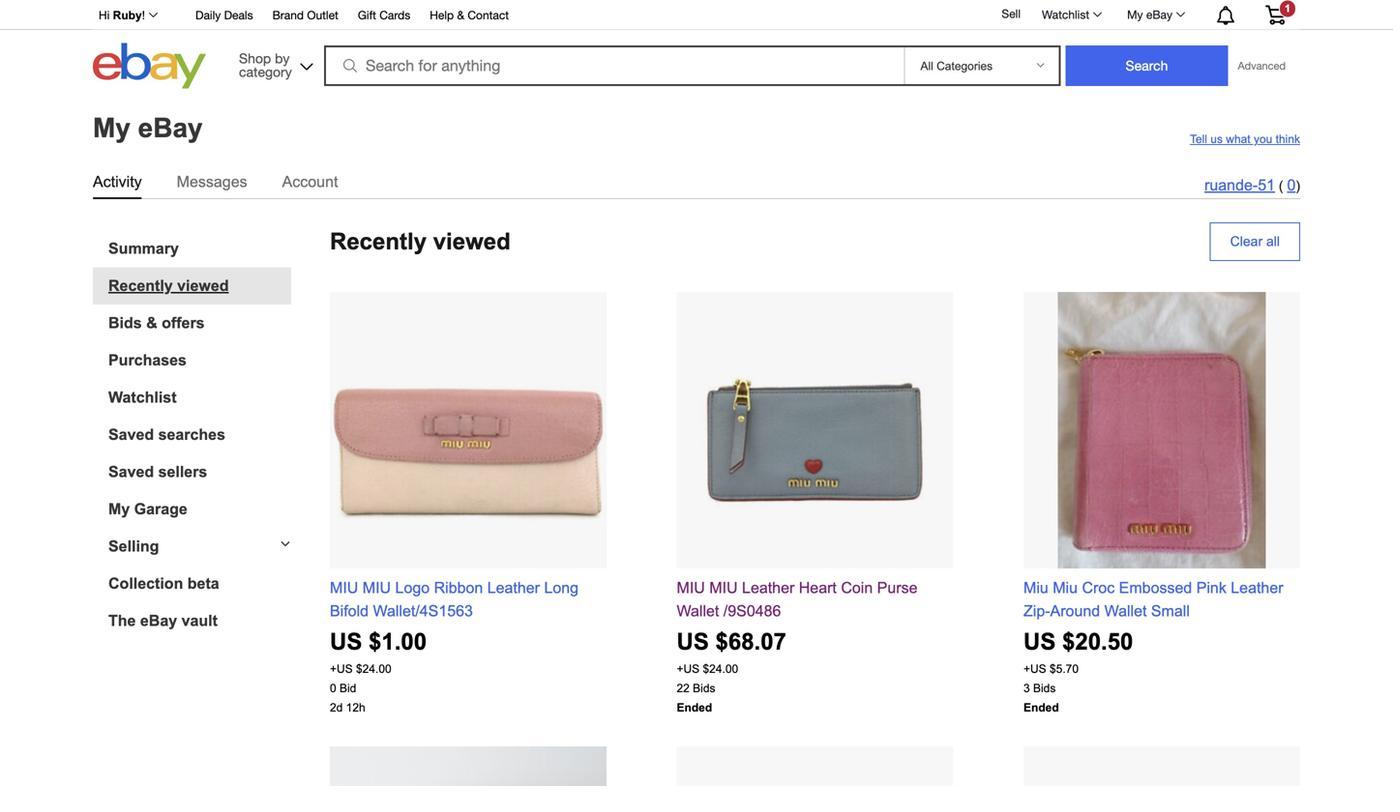Task type: locate. For each thing, give the bounding box(es) containing it.
$24.00
[[356, 663, 392, 676], [703, 663, 739, 676]]

shop by category banner
[[88, 0, 1301, 94]]

purchases link
[[108, 352, 291, 370]]

the ebay vault
[[108, 613, 218, 630]]

1 horizontal spatial us
[[677, 630, 709, 655]]

watchlist
[[1042, 8, 1090, 21], [108, 389, 177, 406]]

+us up 22
[[677, 663, 700, 676]]

3
[[1024, 682, 1030, 695]]

2 horizontal spatial +us
[[1024, 663, 1047, 676]]

1 horizontal spatial watchlist link
[[1032, 3, 1111, 26]]

1 +us from the left
[[330, 663, 353, 676]]

ruande-
[[1205, 177, 1258, 194]]

2 vertical spatial ebay
[[140, 613, 177, 630]]

saved inside saved searches link
[[108, 426, 154, 444]]

0 vertical spatial recently
[[330, 229, 427, 255]]

bids right 3
[[1034, 682, 1056, 695]]

leather up /9s0486
[[742, 580, 795, 597]]

3 us from the left
[[1024, 630, 1056, 655]]

gift
[[358, 8, 376, 22]]

2 us from the left
[[677, 630, 709, 655]]

0 vertical spatial my
[[1128, 8, 1143, 21]]

1 wallet from the left
[[677, 603, 719, 620]]

&
[[457, 8, 465, 22], [146, 315, 157, 332]]

1 horizontal spatial my ebay
[[1128, 8, 1173, 21]]

2 horizontal spatial bids
[[1034, 682, 1056, 695]]

1 vertical spatial watchlist
[[108, 389, 177, 406]]

1 vertical spatial my ebay
[[93, 113, 203, 143]]

0 horizontal spatial $24.00
[[356, 663, 392, 676]]

$24.00 down $68.07
[[703, 663, 739, 676]]

1 horizontal spatial watchlist
[[1042, 8, 1090, 21]]

activity
[[93, 173, 142, 191]]

recently down summary
[[108, 277, 173, 295]]

gift cards link
[[358, 5, 411, 27]]

1 vertical spatial ebay
[[138, 113, 203, 143]]

+us
[[330, 663, 353, 676], [677, 663, 700, 676], [1024, 663, 1047, 676]]

0
[[1288, 177, 1296, 194], [330, 682, 336, 695]]

wallet left /9s0486
[[677, 603, 719, 620]]

bids
[[108, 315, 142, 332], [693, 682, 716, 695], [1034, 682, 1056, 695]]

$24.00 inside "miu miu logo ribbon leather long bifold wallet/4s1563 us $1.00 +us $24.00 0 bid 2d 12h"
[[356, 663, 392, 676]]

None submit
[[1066, 45, 1229, 86]]

1 horizontal spatial $24.00
[[703, 663, 739, 676]]

all
[[1267, 234, 1280, 249]]

saved
[[108, 426, 154, 444], [108, 464, 154, 481]]

watchlist down purchases
[[108, 389, 177, 406]]

leather left long
[[488, 580, 540, 597]]

0 horizontal spatial my ebay
[[93, 113, 203, 143]]

+us up 3
[[1024, 663, 1047, 676]]

sell
[[1002, 7, 1021, 20]]

1 horizontal spatial wallet
[[1105, 603, 1147, 620]]

my for my ebay link
[[1128, 8, 1143, 21]]

recently inside recently viewed link
[[108, 277, 173, 295]]

bid
[[340, 682, 356, 695]]

1 $24.00 from the left
[[356, 663, 392, 676]]

0 vertical spatial &
[[457, 8, 465, 22]]

2 ended from the left
[[1024, 702, 1059, 715]]

3 miu from the left
[[677, 580, 705, 597]]

summary
[[108, 240, 179, 257]]

0 vertical spatial ebay
[[1147, 8, 1173, 21]]

& right help
[[457, 8, 465, 22]]

saved inside saved sellers link
[[108, 464, 154, 481]]

4 miu from the left
[[710, 580, 738, 597]]

clear all
[[1231, 234, 1280, 249]]

2 saved from the top
[[108, 464, 154, 481]]

watchlist link right sell
[[1032, 3, 1111, 26]]

leather inside miu miu leather heart coin purse wallet /9s0486 us $68.07 +us $24.00 22 bids ended
[[742, 580, 795, 597]]

offers
[[162, 315, 205, 332]]

wallet inside miu miu leather heart coin purse wallet /9s0486 us $68.07 +us $24.00 22 bids ended
[[677, 603, 719, 620]]

my ebay inside the account navigation
[[1128, 8, 1173, 21]]

recently down account link
[[330, 229, 427, 255]]

0 vertical spatial saved
[[108, 426, 154, 444]]

1 vertical spatial viewed
[[177, 277, 229, 295]]

0 horizontal spatial 0
[[330, 682, 336, 695]]

2 +us from the left
[[677, 663, 700, 676]]

1 horizontal spatial recently viewed
[[330, 229, 511, 255]]

0 horizontal spatial +us
[[330, 663, 353, 676]]

1 horizontal spatial viewed
[[433, 229, 511, 255]]

Search for anything text field
[[327, 47, 900, 84]]

miu miu logo ribbon leather long bifold wallet/4s1563 us $1.00 +us $24.00 0 bid 2d 12h
[[330, 580, 579, 715]]

+us inside miu miu leather heart coin purse wallet /9s0486 us $68.07 +us $24.00 22 bids ended
[[677, 663, 700, 676]]

$24.00 inside miu miu leather heart coin purse wallet /9s0486 us $68.07 +us $24.00 22 bids ended
[[703, 663, 739, 676]]

saved for saved sellers
[[108, 464, 154, 481]]

1 vertical spatial &
[[146, 315, 157, 332]]

my
[[1128, 8, 1143, 21], [93, 113, 131, 143], [108, 501, 130, 518]]

0 vertical spatial my ebay
[[1128, 8, 1173, 21]]

2 horizontal spatial leather
[[1231, 580, 1284, 597]]

)
[[1296, 179, 1301, 194]]

0 horizontal spatial ended
[[677, 702, 712, 715]]

watchlist inside my ebay "main content"
[[108, 389, 177, 406]]

0 left bid
[[330, 682, 336, 695]]

+us inside "miu miu logo ribbon leather long bifold wallet/4s1563 us $1.00 +us $24.00 0 bid 2d 12h"
[[330, 663, 353, 676]]

us
[[330, 630, 362, 655], [677, 630, 709, 655], [1024, 630, 1056, 655]]

selling button
[[93, 538, 291, 556]]

0 vertical spatial watchlist link
[[1032, 3, 1111, 26]]

ebay
[[1147, 8, 1173, 21], [138, 113, 203, 143], [140, 613, 177, 630]]

recently viewed
[[330, 229, 511, 255], [108, 277, 229, 295]]

miu
[[1024, 580, 1049, 597], [1053, 580, 1078, 597]]

beta
[[188, 575, 219, 593]]

purse
[[877, 580, 918, 597]]

account
[[282, 173, 338, 191]]

daily deals
[[195, 8, 253, 22]]

us down bifold
[[330, 630, 362, 655]]

watchlist right sell
[[1042, 8, 1090, 21]]

0 horizontal spatial recently viewed
[[108, 277, 229, 295]]

bids up purchases
[[108, 315, 142, 332]]

1 us from the left
[[330, 630, 362, 655]]

1 vertical spatial saved
[[108, 464, 154, 481]]

0 horizontal spatial bids
[[108, 315, 142, 332]]

0 horizontal spatial wallet
[[677, 603, 719, 620]]

miu up zip- on the right of page
[[1024, 580, 1049, 597]]

0 horizontal spatial watchlist link
[[108, 389, 291, 407]]

viewed
[[433, 229, 511, 255], [177, 277, 229, 295]]

watchlist link inside my ebay "main content"
[[108, 389, 291, 407]]

leather inside "miu miu logo ribbon leather long bifold wallet/4s1563 us $1.00 +us $24.00 0 bid 2d 12h"
[[488, 580, 540, 597]]

51
[[1258, 177, 1276, 194]]

2 leather from the left
[[742, 580, 795, 597]]

saved up saved sellers
[[108, 426, 154, 444]]

2 $24.00 from the left
[[703, 663, 739, 676]]

miu miu croc embossed pink leather zip-around wallet small image
[[1058, 292, 1266, 569]]

leather right pink
[[1231, 580, 1284, 597]]

1 horizontal spatial ended
[[1024, 702, 1059, 715]]

+us for us $68.07
[[677, 663, 700, 676]]

the
[[108, 613, 136, 630]]

us inside miu miu leather heart coin purse wallet /9s0486 us $68.07 +us $24.00 22 bids ended
[[677, 630, 709, 655]]

0 horizontal spatial watchlist
[[108, 389, 177, 406]]

3 +us from the left
[[1024, 663, 1047, 676]]

bids right 22
[[693, 682, 716, 695]]

collection beta link
[[108, 575, 291, 593]]

my for my garage link
[[108, 501, 130, 518]]

hi
[[99, 9, 110, 22]]

1 vertical spatial recently
[[108, 277, 173, 295]]

watchlist inside the account navigation
[[1042, 8, 1090, 21]]

miu miu logo ribbon leather long bifold wallet/4s1563 image
[[330, 292, 607, 569]]

0 horizontal spatial us
[[330, 630, 362, 655]]

cards
[[380, 8, 411, 22]]

saved up my garage
[[108, 464, 154, 481]]

long
[[544, 580, 579, 597]]

watchlist link
[[1032, 3, 1111, 26], [108, 389, 291, 407]]

zip-
[[1024, 603, 1051, 620]]

+us for us $1.00
[[330, 663, 353, 676]]

2 vertical spatial my
[[108, 501, 130, 518]]

0 horizontal spatial miu
[[1024, 580, 1049, 597]]

vault
[[182, 613, 218, 630]]

2 wallet from the left
[[1105, 603, 1147, 620]]

my ebay main content
[[8, 94, 1386, 787]]

heart
[[799, 580, 837, 597]]

daily
[[195, 8, 221, 22]]

wallet down croc on the bottom right of page
[[1105, 603, 1147, 620]]

1 vertical spatial my
[[93, 113, 131, 143]]

0 right (
[[1288, 177, 1296, 194]]

2 horizontal spatial us
[[1024, 630, 1056, 655]]

0 horizontal spatial &
[[146, 315, 157, 332]]

0 vertical spatial viewed
[[433, 229, 511, 255]]

ended
[[677, 702, 712, 715], [1024, 702, 1059, 715]]

1 horizontal spatial recently
[[330, 229, 427, 255]]

$24.00 up bid
[[356, 663, 392, 676]]

think
[[1276, 133, 1301, 146]]

around
[[1051, 603, 1100, 620]]

miu miu logo ribbon leather long bifold wallet/4s1563 link
[[330, 580, 579, 620]]

purchases
[[108, 352, 187, 369]]

1 vertical spatial 0
[[330, 682, 336, 695]]

us inside "miu miu logo ribbon leather long bifold wallet/4s1563 us $1.00 +us $24.00 0 bid 2d 12h"
[[330, 630, 362, 655]]

ebay inside the account navigation
[[1147, 8, 1173, 21]]

0 horizontal spatial leather
[[488, 580, 540, 597]]

& left offers at left top
[[146, 315, 157, 332]]

my garage link
[[108, 501, 291, 519]]

1 horizontal spatial &
[[457, 8, 465, 22]]

hi ruby !
[[99, 9, 145, 22]]

1 saved from the top
[[108, 426, 154, 444]]

wallet
[[677, 603, 719, 620], [1105, 603, 1147, 620]]

sellers
[[158, 464, 207, 481]]

1 leather from the left
[[488, 580, 540, 597]]

1 vertical spatial recently viewed
[[108, 277, 229, 295]]

shop
[[239, 50, 271, 66]]

watchlist link down purchases link
[[108, 389, 291, 407]]

& inside "link"
[[146, 315, 157, 332]]

& inside the account navigation
[[457, 8, 465, 22]]

us down zip- on the right of page
[[1024, 630, 1056, 655]]

recently viewed link
[[108, 277, 291, 295]]

searches
[[158, 426, 225, 444]]

1 ended from the left
[[677, 702, 712, 715]]

1 horizontal spatial 0
[[1288, 177, 1296, 194]]

0 horizontal spatial recently
[[108, 277, 173, 295]]

ended down 3
[[1024, 702, 1059, 715]]

1 horizontal spatial +us
[[677, 663, 700, 676]]

1 horizontal spatial miu
[[1053, 580, 1078, 597]]

ended down 22
[[677, 702, 712, 715]]

leather inside "miu miu croc embossed pink leather zip-around wallet small us $20.50 +us $5.70 3 bids ended"
[[1231, 580, 1284, 597]]

1 horizontal spatial leather
[[742, 580, 795, 597]]

ruande-51 link
[[1205, 177, 1276, 194]]

collection
[[108, 575, 183, 593]]

3 leather from the left
[[1231, 580, 1284, 597]]

1 vertical spatial watchlist link
[[108, 389, 291, 407]]

saved searches link
[[108, 426, 291, 444]]

croc
[[1082, 580, 1115, 597]]

$24.00 for $1.00
[[356, 663, 392, 676]]

1 horizontal spatial bids
[[693, 682, 716, 695]]

pink
[[1197, 580, 1227, 597]]

the ebay vault link
[[108, 613, 291, 631]]

1 miu from the left
[[330, 580, 358, 597]]

miu up around
[[1053, 580, 1078, 597]]

$5.70
[[1050, 663, 1079, 676]]

us inside "miu miu croc embossed pink leather zip-around wallet small us $20.50 +us $5.70 3 bids ended"
[[1024, 630, 1056, 655]]

small
[[1152, 603, 1190, 620]]

0 vertical spatial watchlist
[[1042, 8, 1090, 21]]

+us up bid
[[330, 663, 353, 676]]

account navigation
[[88, 0, 1301, 30]]

auth miumiu madras love - silver red leather trifold wallet image
[[330, 747, 607, 787]]

ebay for the ebay vault link
[[140, 613, 177, 630]]

us up 22
[[677, 630, 709, 655]]

my inside the account navigation
[[1128, 8, 1143, 21]]



Task type: vqa. For each thing, say whether or not it's contained in the screenshot.


Task type: describe. For each thing, give the bounding box(es) containing it.
bifold
[[330, 603, 369, 620]]

what
[[1226, 133, 1251, 146]]

bids & offers link
[[108, 315, 291, 332]]

bids inside "link"
[[108, 315, 142, 332]]

2d
[[330, 702, 343, 715]]

daily deals link
[[195, 5, 253, 27]]

us for us $1.00
[[330, 630, 362, 655]]

0 inside "miu miu logo ribbon leather long bifold wallet/4s1563 us $1.00 +us $24.00 0 bid 2d 12h"
[[330, 682, 336, 695]]

saved searches
[[108, 426, 225, 444]]

miu miu leather heart coin purse wallet /9s0486 image
[[677, 292, 954, 569]]

bids inside "miu miu croc embossed pink leather zip-around wallet small us $20.50 +us $5.70 3 bids ended"
[[1034, 682, 1056, 695]]

miu miu bifold wallet black leather madras love red heart image
[[1024, 756, 1301, 787]]

1 link
[[1254, 0, 1298, 28]]

2 miu from the left
[[363, 580, 391, 597]]

1 miu from the left
[[1024, 580, 1049, 597]]

ebay for my ebay link
[[1147, 8, 1173, 21]]

messages
[[177, 173, 247, 191]]

ribbon
[[434, 580, 483, 597]]

messages link
[[177, 169, 247, 195]]

brand outlet
[[272, 8, 339, 22]]

tell
[[1190, 133, 1208, 146]]

contact
[[468, 8, 509, 22]]

ended inside "miu miu croc embossed pink leather zip-around wallet small us $20.50 +us $5.70 3 bids ended"
[[1024, 702, 1059, 715]]

none submit inside shop by category banner
[[1066, 45, 1229, 86]]

deals
[[224, 8, 253, 22]]

ruande-51 ( 0 )
[[1205, 177, 1301, 194]]

my ebay inside "main content"
[[93, 113, 203, 143]]

tell us what you think link
[[1190, 133, 1301, 146]]

gift cards
[[358, 8, 411, 22]]

help & contact
[[430, 8, 509, 22]]

us
[[1211, 133, 1223, 146]]

+us inside "miu miu croc embossed pink leather zip-around wallet small us $20.50 +us $5.70 3 bids ended"
[[1024, 663, 1047, 676]]

tell us what you think
[[1190, 133, 1301, 146]]

& for bids
[[146, 315, 157, 332]]

12h
[[346, 702, 366, 715]]

/9s0486
[[724, 603, 781, 620]]

brand outlet link
[[272, 5, 339, 27]]

saved sellers link
[[108, 464, 291, 481]]

bids & offers
[[108, 315, 205, 332]]

22
[[677, 682, 690, 695]]

$68.07
[[716, 630, 787, 655]]

shop by category button
[[230, 43, 317, 85]]

by
[[275, 50, 290, 66]]

$1.00
[[369, 630, 427, 655]]

sell link
[[993, 7, 1030, 20]]

!
[[142, 9, 145, 22]]

outlet
[[307, 8, 339, 22]]

miu miu leather heart coin purse wallet /9s0486 link
[[677, 580, 918, 620]]

you
[[1254, 133, 1273, 146]]

0 vertical spatial 0
[[1288, 177, 1296, 194]]

collection beta
[[108, 575, 219, 593]]

account link
[[282, 169, 338, 195]]

0 horizontal spatial viewed
[[177, 277, 229, 295]]

wallet/4s1563
[[373, 603, 473, 620]]

clear all button
[[1210, 223, 1301, 261]]

clear
[[1231, 234, 1263, 249]]

advanced link
[[1229, 46, 1296, 85]]

brand
[[272, 8, 304, 22]]

shop by category
[[239, 50, 292, 80]]

0 link
[[1288, 177, 1296, 194]]

saved for saved searches
[[108, 426, 154, 444]]

$20.50
[[1063, 630, 1134, 655]]

0 vertical spatial recently viewed
[[330, 229, 511, 255]]

2 miu from the left
[[1053, 580, 1078, 597]]

help & contact link
[[430, 5, 509, 27]]

1
[[1285, 2, 1291, 14]]

garage
[[134, 501, 188, 518]]

help
[[430, 8, 454, 22]]

(
[[1279, 179, 1284, 194]]

us for us $68.07
[[677, 630, 709, 655]]

miu miu leather heart coin purse wallet /9s0486 us $68.07 +us $24.00 22 bids ended
[[677, 580, 918, 715]]

$24.00 for $68.07
[[703, 663, 739, 676]]

activity link
[[93, 169, 142, 195]]

embossed
[[1119, 580, 1193, 597]]

& for help
[[457, 8, 465, 22]]

selling
[[108, 538, 159, 556]]

ruby
[[113, 9, 142, 22]]

watchlist link inside the account navigation
[[1032, 3, 1111, 26]]

my garage
[[108, 501, 188, 518]]

logo
[[395, 580, 430, 597]]

category
[[239, 64, 292, 80]]

my ebay link
[[1117, 3, 1194, 26]]

miu miu croc embossed pink leather zip-around wallet small us $20.50 +us $5.70 3 bids ended
[[1024, 580, 1284, 715]]

miu miu croc embossed pink leather zip-around wallet small link
[[1024, 580, 1284, 620]]

coin
[[841, 580, 873, 597]]

ended inside miu miu leather heart coin purse wallet /9s0486 us $68.07 +us $24.00 22 bids ended
[[677, 702, 712, 715]]

bids inside miu miu leather heart coin purse wallet /9s0486 us $68.07 +us $24.00 22 bids ended
[[693, 682, 716, 695]]

wallet inside "miu miu croc embossed pink leather zip-around wallet small us $20.50 +us $5.70 3 bids ended"
[[1105, 603, 1147, 620]]



